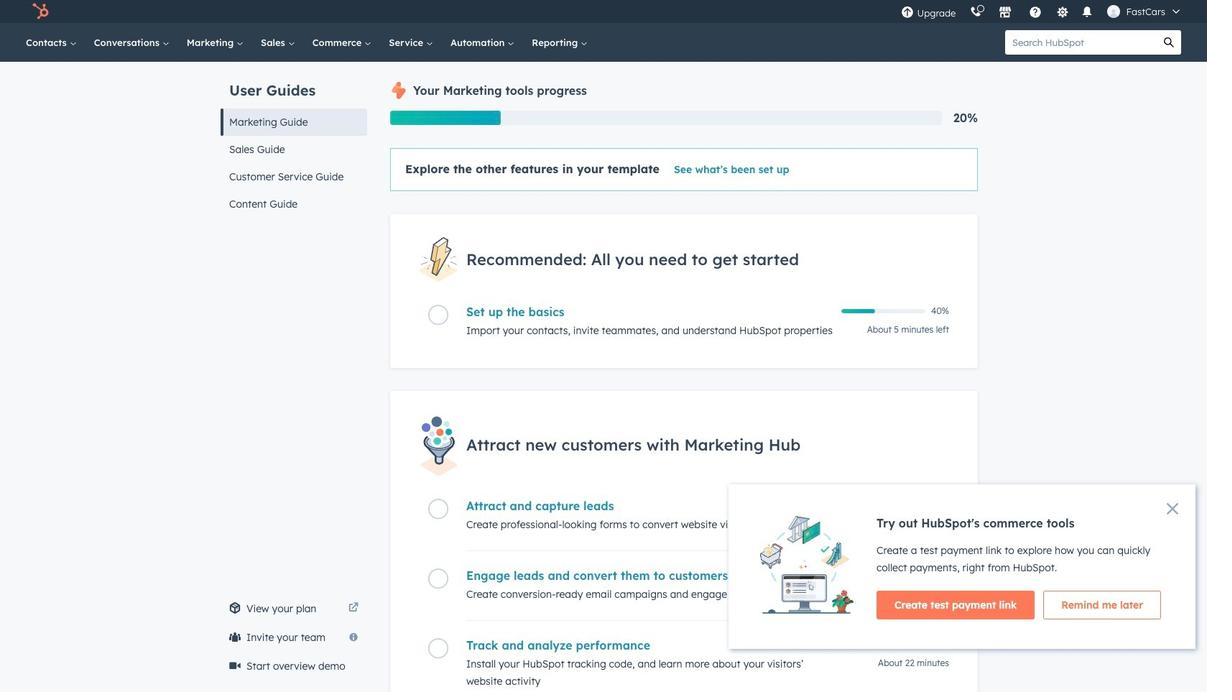 Task type: vqa. For each thing, say whether or not it's contained in the screenshot.
MENU
yes



Task type: describe. For each thing, give the bounding box(es) containing it.
[object object] complete progress bar
[[842, 309, 875, 314]]

christina overa image
[[1108, 5, 1121, 18]]

2 link opens in a new window image from the top
[[349, 603, 359, 614]]

1 link opens in a new window image from the top
[[349, 600, 359, 618]]



Task type: locate. For each thing, give the bounding box(es) containing it.
menu
[[895, 0, 1190, 23]]

close image
[[1167, 503, 1179, 515]]

progress bar
[[390, 111, 501, 125]]

user guides element
[[221, 62, 367, 218]]

link opens in a new window image
[[349, 600, 359, 618], [349, 603, 359, 614]]

Search HubSpot search field
[[1006, 30, 1157, 55]]

marketplaces image
[[1000, 6, 1012, 19]]



